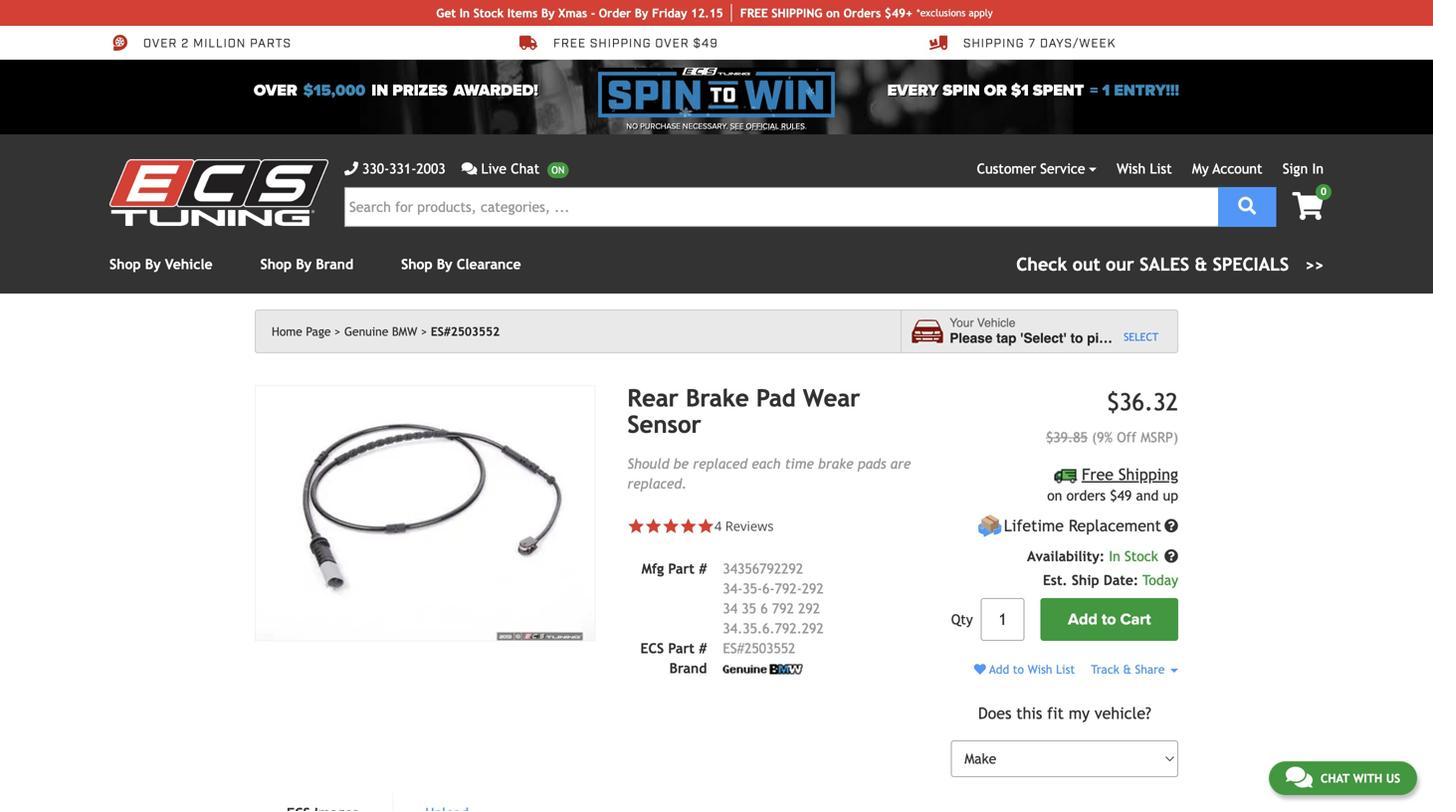 Task type: describe. For each thing, give the bounding box(es) containing it.
genuine bmw image
[[723, 665, 803, 675]]

add to cart button
[[1041, 599, 1179, 641]]

mfg part #
[[642, 561, 707, 577]]

date:
[[1104, 573, 1139, 589]]

3 star image from the left
[[697, 518, 715, 535]]

brake
[[819, 456, 854, 472]]

lifetime replacement
[[1004, 517, 1162, 535]]

34-
[[723, 581, 743, 597]]

no
[[627, 121, 638, 131]]

free for shipping
[[1082, 465, 1114, 484]]

vehicle inside your vehicle please tap 'select' to pick a vehicle
[[978, 316, 1016, 330]]

search image
[[1239, 197, 1257, 215]]

entry!!!
[[1115, 81, 1180, 100]]

availability: in stock
[[1028, 549, 1163, 565]]

4 reviews
[[715, 517, 774, 535]]

my account link
[[1193, 161, 1263, 177]]

get
[[437, 6, 456, 20]]

shipping inside 'free shipping on orders $49 and up'
[[1119, 465, 1179, 484]]

on inside 'free shipping on orders $49 and up'
[[1048, 488, 1063, 504]]

-
[[591, 6, 596, 20]]

Search text field
[[345, 187, 1219, 227]]

home page
[[272, 325, 331, 339]]

in for get
[[460, 6, 470, 20]]

vehicle
[[1130, 331, 1176, 346]]

customer service
[[977, 161, 1086, 177]]

es# 2503552 brand
[[670, 641, 796, 676]]

friday
[[652, 6, 688, 20]]

& for track
[[1124, 663, 1132, 677]]

4 reviews link
[[715, 517, 774, 535]]

shipping 7 days/week
[[964, 36, 1116, 52]]

customer
[[977, 161, 1037, 177]]

track & share
[[1092, 663, 1169, 677]]

sales & specials
[[1140, 254, 1290, 275]]

live chat
[[481, 161, 540, 177]]

qty
[[952, 612, 973, 628]]

clearance
[[457, 256, 521, 272]]

add to wish list
[[987, 663, 1076, 677]]

brake
[[686, 384, 749, 412]]

million
[[193, 36, 246, 52]]

orders
[[844, 6, 882, 20]]

1 horizontal spatial chat
[[1321, 772, 1350, 786]]

comments image
[[462, 162, 477, 176]]

be
[[674, 456, 689, 472]]

over
[[656, 36, 690, 52]]

purchase
[[640, 121, 681, 131]]

wish list
[[1117, 161, 1173, 177]]

see official rules link
[[730, 120, 805, 132]]

time
[[785, 456, 814, 472]]

bmw
[[392, 325, 418, 339]]

331-
[[390, 161, 417, 177]]

tap
[[997, 331, 1017, 346]]

customer service button
[[977, 158, 1097, 179]]

ping
[[797, 6, 823, 20]]

add for add to cart
[[1069, 611, 1098, 629]]

4
[[715, 517, 722, 535]]

lifetime
[[1004, 517, 1064, 535]]

est.
[[1044, 573, 1068, 589]]

my account
[[1193, 161, 1263, 177]]

question circle image for in stock
[[1165, 550, 1179, 564]]

chat with us
[[1321, 772, 1401, 786]]

ecs
[[641, 641, 664, 657]]

official
[[746, 121, 780, 131]]

by for shop by vehicle
[[145, 256, 161, 272]]

34356792292 34-35-6-792-292 34 35 6 792 292 34.35.6.792.292 ecs part #
[[641, 561, 824, 657]]

with
[[1354, 772, 1383, 786]]

shop by vehicle
[[110, 256, 213, 272]]

=
[[1091, 81, 1099, 100]]

question circle image for lifetime replacement
[[1165, 519, 1179, 533]]

by left xmas
[[542, 6, 555, 20]]

34.35.6.792.292
[[723, 621, 824, 637]]

shopping cart image
[[1293, 192, 1324, 220]]

sales & specials link
[[1017, 251, 1324, 278]]

1 # from the top
[[699, 561, 707, 577]]

comments image
[[1286, 766, 1313, 790]]

each
[[752, 456, 781, 472]]

sign
[[1283, 161, 1309, 177]]

to for add to cart
[[1102, 611, 1117, 629]]

over for over 2 million parts
[[143, 36, 177, 52]]

service
[[1041, 161, 1086, 177]]

track & share button
[[1092, 663, 1179, 677]]

live
[[481, 161, 507, 177]]

sales
[[1140, 254, 1190, 275]]

1
[[1103, 81, 1111, 100]]

0 horizontal spatial chat
[[511, 161, 540, 177]]

off
[[1117, 429, 1137, 445]]

shop by brand link
[[260, 256, 354, 272]]

does
[[979, 704, 1012, 723]]

ship
[[1072, 573, 1100, 589]]

2 star image from the left
[[680, 518, 697, 535]]

over for over $15,000 in prizes
[[254, 81, 297, 100]]

ecs tuning image
[[110, 159, 329, 226]]

free shipping over $49 link
[[520, 34, 719, 52]]

stock for get
[[474, 6, 504, 20]]

no purchase necessary. see official rules .
[[627, 121, 807, 131]]

# inside 34356792292 34-35-6-792-292 34 35 6 792 292 34.35.6.792.292 ecs part #
[[699, 641, 707, 657]]

every spin or $1 spent = 1 entry!!!
[[888, 81, 1180, 100]]

mfg
[[642, 561, 664, 577]]

spin
[[943, 81, 980, 100]]

0 horizontal spatial shipping
[[964, 36, 1025, 52]]

shop by clearance
[[401, 256, 521, 272]]



Task type: locate. For each thing, give the bounding box(es) containing it.
est. ship date: today
[[1044, 573, 1179, 589]]

star image up mfg part #
[[663, 518, 680, 535]]

$49 left and at the bottom
[[1111, 488, 1132, 504]]

1 horizontal spatial shipping
[[1119, 465, 1179, 484]]

1 vertical spatial brand
[[670, 660, 707, 676]]

by right "order"
[[635, 6, 649, 20]]

(9%
[[1092, 429, 1113, 445]]

0 vertical spatial stock
[[474, 6, 504, 20]]

wish
[[1117, 161, 1146, 177], [1028, 663, 1053, 677]]

in right get
[[460, 6, 470, 20]]

star image
[[645, 518, 663, 535], [680, 518, 697, 535], [697, 518, 715, 535]]

availability:
[[1028, 549, 1105, 565]]

1 vertical spatial over
[[254, 81, 297, 100]]

are
[[891, 456, 912, 472]]

over down the parts
[[254, 81, 297, 100]]

shipping down apply
[[964, 36, 1025, 52]]

34 35 6 792 292
[[723, 601, 821, 617]]

rear
[[628, 384, 679, 412]]

0 horizontal spatial shop
[[110, 256, 141, 272]]

your
[[950, 316, 974, 330]]

pad
[[757, 384, 796, 412]]

0 vertical spatial to
[[1071, 331, 1084, 346]]

1 vertical spatial #
[[699, 641, 707, 657]]

vehicle
[[165, 256, 213, 272], [978, 316, 1016, 330]]

1 vertical spatial stock
[[1125, 549, 1159, 565]]

1 vertical spatial shipping
[[1119, 465, 1179, 484]]

$49 inside 'free shipping on orders $49 and up'
[[1111, 488, 1132, 504]]

my
[[1069, 704, 1090, 723]]

question circle image
[[1165, 519, 1179, 533], [1165, 550, 1179, 564]]

add inside button
[[1069, 611, 1098, 629]]

0 vertical spatial chat
[[511, 161, 540, 177]]

select
[[1124, 331, 1159, 343]]

shipping up and at the bottom
[[1119, 465, 1179, 484]]

shop for shop by vehicle
[[110, 256, 141, 272]]

es#2503552 - 34356792292 - rear brake pad wear sensor - should be replaced each time brake pads are replaced. - genuine bmw - bmw image
[[255, 385, 596, 642]]

2 star image from the left
[[663, 518, 680, 535]]

1 vertical spatial &
[[1124, 663, 1132, 677]]

to
[[1071, 331, 1084, 346], [1102, 611, 1117, 629], [1013, 663, 1025, 677]]

1 horizontal spatial star image
[[663, 518, 680, 535]]

free shipping over $49
[[554, 36, 719, 52]]

1 shop from the left
[[110, 256, 141, 272]]

on down free shipping image
[[1048, 488, 1063, 504]]

a
[[1118, 331, 1126, 346]]

vehicle up tap
[[978, 316, 1016, 330]]

replacement
[[1069, 517, 1162, 535]]

1 vertical spatial wish
[[1028, 663, 1053, 677]]

genuine bmw
[[344, 325, 418, 339]]

2 part from the top
[[669, 641, 695, 657]]

to inside your vehicle please tap 'select' to pick a vehicle
[[1071, 331, 1084, 346]]

1 vertical spatial add
[[990, 663, 1010, 677]]

0 vertical spatial over
[[143, 36, 177, 52]]

330-
[[362, 161, 390, 177]]

& right track
[[1124, 663, 1132, 677]]

add for add to wish list
[[990, 663, 1010, 677]]

prizes
[[393, 81, 448, 100]]

1 horizontal spatial wish
[[1117, 161, 1146, 177]]

1 star image from the left
[[645, 518, 663, 535]]

& right the sales
[[1195, 254, 1208, 275]]

2503552
[[745, 641, 796, 657]]

stock up today
[[1125, 549, 1159, 565]]

2 # from the top
[[699, 641, 707, 657]]

0 horizontal spatial wish
[[1028, 663, 1053, 677]]

in for sign
[[1313, 161, 1324, 177]]

stock left the items
[[474, 6, 504, 20]]

chat right live
[[511, 161, 540, 177]]

$49
[[694, 36, 719, 52], [1111, 488, 1132, 504]]

$49 down 12.15
[[694, 36, 719, 52]]

1 vertical spatial list
[[1057, 663, 1076, 677]]

0 horizontal spatial list
[[1057, 663, 1076, 677]]

vehicle?
[[1095, 704, 1152, 723]]

stock for availability:
[[1125, 549, 1159, 565]]

does this fit my vehicle?
[[979, 704, 1152, 723]]

your vehicle please tap 'select' to pick a vehicle
[[950, 316, 1176, 346]]

apply
[[969, 7, 993, 18]]

orders
[[1067, 488, 1106, 504]]

to left 'pick'
[[1071, 331, 1084, 346]]

*exclusions apply link
[[917, 5, 993, 20]]

0 vertical spatial part
[[669, 561, 695, 577]]

1 horizontal spatial over
[[254, 81, 297, 100]]

genuine
[[344, 325, 389, 339]]

and
[[1137, 488, 1159, 504]]

wear
[[803, 384, 861, 412]]

0 vertical spatial shipping
[[964, 36, 1025, 52]]

by for shop by clearance
[[437, 256, 453, 272]]

by up home page link at left top
[[296, 256, 312, 272]]

1 horizontal spatial vehicle
[[978, 316, 1016, 330]]

1 vertical spatial part
[[669, 641, 695, 657]]

wish up this
[[1028, 663, 1053, 677]]

star image up mfg at the bottom left of the page
[[628, 518, 645, 535]]

brand inside es# 2503552 brand
[[670, 660, 707, 676]]

free inside free shipping over $49 link
[[554, 36, 587, 52]]

star image up mfg at the bottom left of the page
[[645, 518, 663, 535]]

pads
[[858, 456, 887, 472]]

days/week
[[1040, 36, 1116, 52]]

1 horizontal spatial brand
[[670, 660, 707, 676]]

star image left 4
[[680, 518, 697, 535]]

today
[[1143, 573, 1179, 589]]

0 horizontal spatial free
[[554, 36, 587, 52]]

# right mfg at the bottom left of the page
[[699, 561, 707, 577]]

0 horizontal spatial $49
[[694, 36, 719, 52]]

question circle image up today
[[1165, 550, 1179, 564]]

vehicle down "ecs tuning" image
[[165, 256, 213, 272]]

select link
[[1124, 330, 1159, 346]]

list left my
[[1150, 161, 1173, 177]]

shop by brand
[[260, 256, 354, 272]]

1 horizontal spatial shop
[[260, 256, 292, 272]]

0 vertical spatial brand
[[316, 256, 354, 272]]

2 question circle image from the top
[[1165, 550, 1179, 564]]

home page link
[[272, 325, 341, 339]]

1 horizontal spatial list
[[1150, 161, 1173, 177]]

.
[[805, 121, 807, 131]]

0 horizontal spatial over
[[143, 36, 177, 52]]

0 vertical spatial wish
[[1117, 161, 1146, 177]]

brand up page
[[316, 256, 354, 272]]

0 horizontal spatial on
[[827, 6, 840, 20]]

shipping 7 days/week link
[[930, 34, 1116, 52]]

over $15,000 in prizes
[[254, 81, 448, 100]]

in for availability:
[[1109, 549, 1121, 565]]

free shipping on orders $49 and up
[[1048, 465, 1179, 504]]

1 vertical spatial on
[[1048, 488, 1063, 504]]

over left 2
[[143, 36, 177, 52]]

on right ping in the top right of the page
[[827, 6, 840, 20]]

sign in
[[1283, 161, 1324, 177]]

chat left with
[[1321, 772, 1350, 786]]

free inside 'free shipping on orders $49 and up'
[[1082, 465, 1114, 484]]

1 horizontal spatial in
[[1109, 549, 1121, 565]]

1 horizontal spatial stock
[[1125, 549, 1159, 565]]

0 vertical spatial vehicle
[[165, 256, 213, 272]]

0 horizontal spatial star image
[[628, 518, 645, 535]]

1 vertical spatial chat
[[1321, 772, 1350, 786]]

on
[[827, 6, 840, 20], [1048, 488, 1063, 504]]

to for add to wish list
[[1013, 663, 1025, 677]]

0 link
[[1277, 184, 1332, 222]]

1 part from the top
[[669, 561, 695, 577]]

wish right service
[[1117, 161, 1146, 177]]

$39.85
[[1047, 429, 1088, 445]]

by
[[542, 6, 555, 20], [635, 6, 649, 20], [145, 256, 161, 272], [296, 256, 312, 272], [437, 256, 453, 272]]

0 horizontal spatial &
[[1124, 663, 1132, 677]]

over 2 million parts link
[[110, 34, 292, 52]]

brand down 34356792292 34-35-6-792-292 34 35 6 792 292 34.35.6.792.292 ecs part #
[[670, 660, 707, 676]]

page
[[306, 325, 331, 339]]

fit
[[1048, 704, 1064, 723]]

$49+
[[885, 6, 913, 20]]

add
[[1069, 611, 1098, 629], [990, 663, 1010, 677]]

2 horizontal spatial shop
[[401, 256, 433, 272]]

0 horizontal spatial vehicle
[[165, 256, 213, 272]]

add right heart image
[[990, 663, 1010, 677]]

1 vertical spatial $49
[[1111, 488, 1132, 504]]

1 vertical spatial in
[[1313, 161, 1324, 177]]

in up est. ship date: today
[[1109, 549, 1121, 565]]

0 vertical spatial on
[[827, 6, 840, 20]]

0 vertical spatial list
[[1150, 161, 1173, 177]]

1 horizontal spatial free
[[1082, 465, 1114, 484]]

$15,000
[[303, 81, 366, 100]]

or
[[984, 81, 1007, 100]]

0 horizontal spatial to
[[1013, 663, 1025, 677]]

in right sign
[[1313, 161, 1324, 177]]

to left cart
[[1102, 611, 1117, 629]]

star image
[[628, 518, 645, 535], [663, 518, 680, 535]]

add down ship
[[1069, 611, 1098, 629]]

1 horizontal spatial &
[[1195, 254, 1208, 275]]

by down "ecs tuning" image
[[145, 256, 161, 272]]

2 vertical spatial in
[[1109, 549, 1121, 565]]

2 horizontal spatial to
[[1102, 611, 1117, 629]]

free shipping image
[[1055, 470, 1078, 484]]

chat
[[511, 161, 540, 177], [1321, 772, 1350, 786]]

1 question circle image from the top
[[1165, 519, 1179, 533]]

star image left reviews on the right bottom of the page
[[697, 518, 715, 535]]

account
[[1213, 161, 1263, 177]]

to right heart image
[[1013, 663, 1025, 677]]

1 horizontal spatial $49
[[1111, 488, 1132, 504]]

1 vertical spatial free
[[1082, 465, 1114, 484]]

1 vertical spatial question circle image
[[1165, 550, 1179, 564]]

1 star image from the left
[[628, 518, 645, 535]]

0 vertical spatial question circle image
[[1165, 519, 1179, 533]]

my
[[1193, 161, 1210, 177]]

up
[[1164, 488, 1179, 504]]

0 vertical spatial in
[[460, 6, 470, 20]]

to inside add to cart button
[[1102, 611, 1117, 629]]

specials
[[1213, 254, 1290, 275]]

# left es#
[[699, 641, 707, 657]]

2 horizontal spatial in
[[1313, 161, 1324, 177]]

part inside 34356792292 34-35-6-792-292 34 35 6 792 292 34.35.6.792.292 ecs part #
[[669, 641, 695, 657]]

part right mfg at the bottom left of the page
[[669, 561, 695, 577]]

every
[[888, 81, 939, 100]]

list left track
[[1057, 663, 1076, 677]]

add to cart
[[1069, 611, 1152, 629]]

free for shipping
[[554, 36, 587, 52]]

phone image
[[345, 162, 358, 176]]

0 vertical spatial $49
[[694, 36, 719, 52]]

shop for shop by brand
[[260, 256, 292, 272]]

sign in link
[[1283, 161, 1324, 177]]

es#
[[723, 641, 745, 657]]

free ship ping on orders $49+ *exclusions apply
[[741, 6, 993, 20]]

free up orders
[[1082, 465, 1114, 484]]

heart image
[[975, 664, 987, 676]]

1 vertical spatial vehicle
[[978, 316, 1016, 330]]

2 shop from the left
[[260, 256, 292, 272]]

should be replaced each time brake pads are replaced.
[[628, 456, 912, 492]]

'select'
[[1021, 331, 1067, 346]]

1 horizontal spatial to
[[1071, 331, 1084, 346]]

by left 'clearance'
[[437, 256, 453, 272]]

this product is lifetime replacement eligible image
[[978, 514, 1003, 539]]

2 vertical spatial to
[[1013, 663, 1025, 677]]

shipping
[[964, 36, 1025, 52], [1119, 465, 1179, 484]]

ship
[[772, 6, 797, 20]]

share
[[1136, 663, 1165, 677]]

question circle image down up
[[1165, 519, 1179, 533]]

0 horizontal spatial brand
[[316, 256, 354, 272]]

3 shop from the left
[[401, 256, 433, 272]]

1 horizontal spatial add
[[1069, 611, 1098, 629]]

this
[[1017, 704, 1043, 723]]

& for sales
[[1195, 254, 1208, 275]]

part right ecs
[[669, 641, 695, 657]]

shop
[[110, 256, 141, 272], [260, 256, 292, 272], [401, 256, 433, 272]]

brand for shop by brand
[[316, 256, 354, 272]]

please
[[950, 331, 993, 346]]

stock
[[474, 6, 504, 20], [1125, 549, 1159, 565]]

0 vertical spatial &
[[1195, 254, 1208, 275]]

0 horizontal spatial add
[[990, 663, 1010, 677]]

6-
[[763, 581, 775, 597]]

by for shop by brand
[[296, 256, 312, 272]]

1 vertical spatial to
[[1102, 611, 1117, 629]]

0 vertical spatial free
[[554, 36, 587, 52]]

brand for es# 2503552 brand
[[670, 660, 707, 676]]

*exclusions
[[917, 7, 966, 18]]

1 horizontal spatial on
[[1048, 488, 1063, 504]]

free
[[741, 6, 768, 20]]

0 vertical spatial #
[[699, 561, 707, 577]]

ecs tuning 'spin to win' contest logo image
[[598, 68, 836, 117]]

0 vertical spatial add
[[1069, 611, 1098, 629]]

0 horizontal spatial in
[[460, 6, 470, 20]]

shop for shop by clearance
[[401, 256, 433, 272]]

0 horizontal spatial stock
[[474, 6, 504, 20]]

free down xmas
[[554, 36, 587, 52]]

None text field
[[981, 599, 1025, 641]]



Task type: vqa. For each thing, say whether or not it's contained in the screenshot.
the PING on the right top
yes



